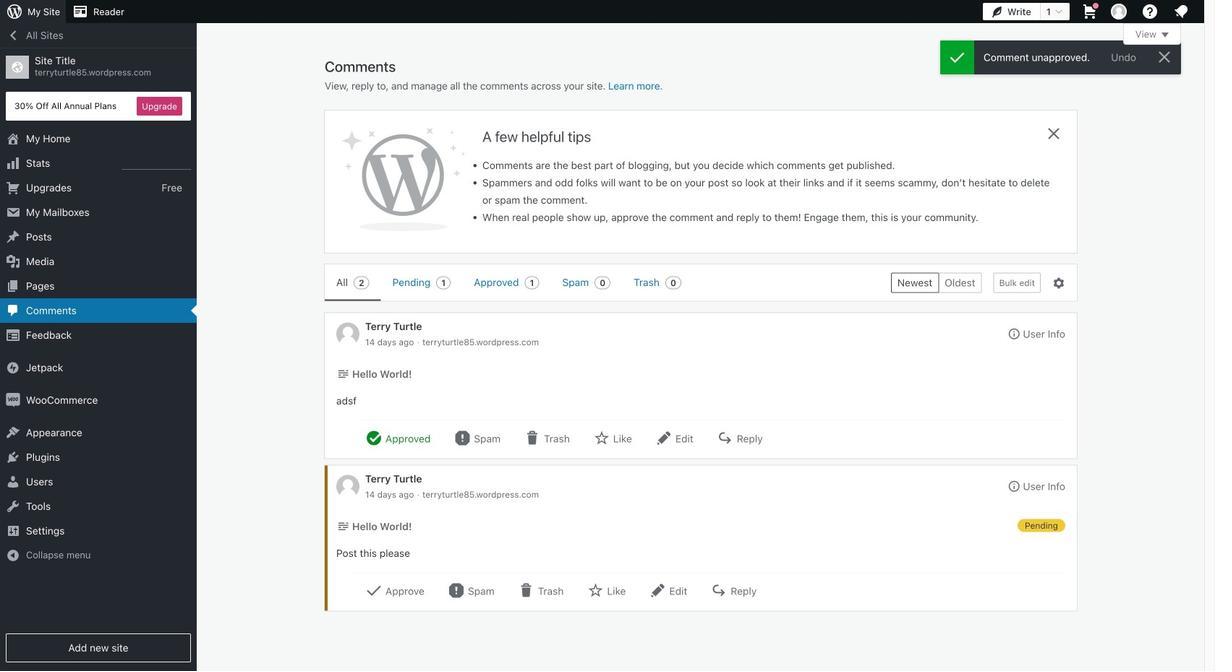 Task type: locate. For each thing, give the bounding box(es) containing it.
main content
[[325, 23, 1181, 612]]

dismiss image
[[1156, 48, 1173, 66]]

closed image
[[1162, 33, 1169, 38]]

menu
[[325, 265, 879, 301]]

img image
[[6, 361, 20, 375], [6, 393, 20, 408]]

None radio
[[891, 273, 938, 293], [938, 273, 982, 293], [891, 273, 938, 293], [938, 273, 982, 293]]

wordpress logo image
[[342, 128, 465, 231]]

manage your notifications image
[[1172, 3, 1190, 20]]

2 img image from the top
[[6, 393, 20, 408]]

settings image
[[1052, 277, 1065, 290]]

0 vertical spatial img image
[[6, 361, 20, 375]]

terry turtle image
[[336, 476, 359, 499]]

option group
[[891, 273, 982, 293]]

1 vertical spatial img image
[[6, 393, 20, 408]]



Task type: vqa. For each thing, say whether or not it's contained in the screenshot.
Ron is a minimalist blogging theme designed with a focus on delivering an exceptional reading experience. Its unique offset post layout and sticky post navigation make it stand out. By intentionally omitting a header, it includes only a footer, Ron allows readers to dive straight into the content without distractions. image
no



Task type: describe. For each thing, give the bounding box(es) containing it.
terry turtle image
[[336, 323, 359, 346]]

my profile image
[[1111, 4, 1127, 20]]

dismiss tips image
[[1045, 125, 1063, 142]]

my shopping cart image
[[1081, 3, 1099, 20]]

help image
[[1141, 3, 1159, 20]]

highest hourly views 0 image
[[122, 161, 191, 170]]

1 img image from the top
[[6, 361, 20, 375]]

notice status
[[940, 41, 1181, 75]]



